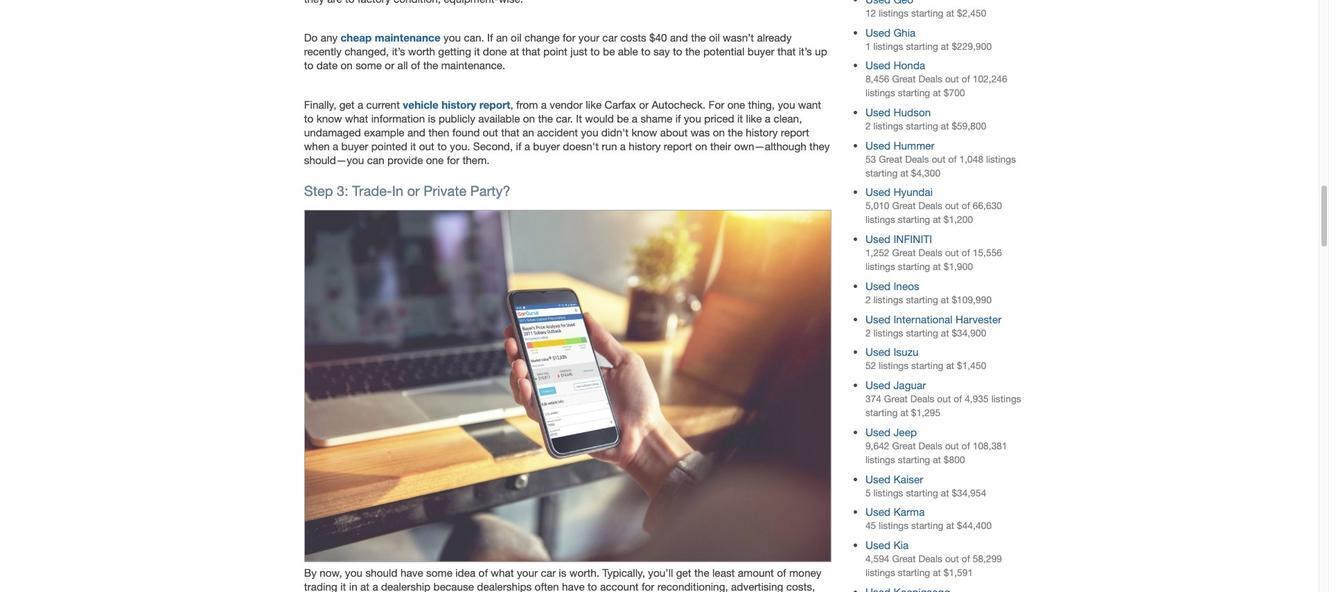 Task type: vqa. For each thing, say whether or not it's contained in the screenshot.
Deals within the 9,642 Great Deals out of 108,381 listings starting at
yes



Task type: describe. For each thing, give the bounding box(es) containing it.
listings inside 4,594 great deals out of 58,299 listings starting at
[[866, 568, 896, 579]]

an inside you can. if an oil change for your car costs $40 and the oil wasn't already recently changed, it's worth getting it done at that point just to be able to say to the potential buyer that it's up to date on some or all of the maintenance.
[[496, 31, 508, 44]]

1 vertical spatial know
[[632, 126, 657, 138]]

and inside you can. if an oil change for your car costs $40 and the oil wasn't already recently changed, it's worth getting it done at that point just to be able to say to the potential buyer that it's up to date on some or all of the maintenance.
[[670, 31, 688, 44]]

used infiniti link
[[866, 233, 932, 245]]

on down was
[[695, 140, 707, 152]]

karma
[[894, 506, 925, 519]]

used for used karma 45 listings starting at $44,400
[[866, 506, 891, 519]]

you up doesn't
[[581, 126, 599, 138]]

a right second,
[[525, 140, 530, 152]]

finally, get a current vehicle history report
[[304, 98, 510, 111]]

shame
[[641, 112, 673, 124]]

ineos
[[894, 280, 920, 292]]

it
[[576, 112, 582, 124]]

great for honda
[[892, 74, 916, 85]]

out down 'then'
[[419, 140, 435, 152]]

1 vertical spatial if
[[516, 140, 522, 152]]

amount
[[738, 567, 774, 579]]

$1,591
[[944, 568, 973, 579]]

the up accident
[[538, 112, 553, 124]]

a down thing,
[[765, 112, 771, 124]]

starting inside used isuzu 52 listings starting at $1,450
[[912, 361, 944, 372]]

of for used hyundai
[[962, 201, 970, 212]]

at inside by now, you should have some idea of what your car is worth. typically, you'll get the least amount of money trading it in at a dealership because dealerships often have to account for reconditioning, advertising costs
[[360, 581, 370, 593]]

starting inside 5,010 great deals out of 66,630 listings starting at
[[898, 214, 930, 226]]

to left the date
[[304, 59, 314, 72]]

of left the money at the bottom of the page
[[777, 567, 786, 579]]

0 vertical spatial if
[[676, 112, 681, 124]]

on inside you can. if an oil change for your car costs $40 and the oil wasn't already recently changed, it's worth getting it done at that point just to be able to say to the potential buyer that it's up to date on some or all of the maintenance.
[[341, 59, 353, 72]]

used international harvester link
[[866, 313, 1002, 326]]

used infiniti
[[866, 233, 932, 245]]

used for used hyundai
[[866, 186, 891, 199]]

8,456 great deals out of 102,246 listings starting at
[[866, 74, 1008, 99]]

used ghia 1 listings starting at $229,900
[[866, 26, 992, 52]]

of for used jeep
[[962, 441, 970, 452]]

used honda link
[[866, 59, 926, 72]]

0 horizontal spatial report
[[479, 98, 510, 111]]

from
[[516, 98, 538, 111]]

didn't
[[601, 126, 629, 138]]

what inside , from a vendor like carfax or autocheck. for one thing, you want to know what information is publicly available on the car. it would be a shame if you priced it like a clean, undamaged example and then found out that an accident you didn't know about was on the history report when a buyer pointed it out to you. second, if a buyer doesn't run a history report on their own—although they should—you can provide one for them.
[[345, 112, 368, 124]]

$800
[[944, 455, 965, 466]]

their
[[710, 140, 731, 152]]

45
[[866, 521, 876, 532]]

5,010
[[866, 201, 890, 212]]

used for used jeep
[[866, 426, 891, 439]]

a up should—you
[[333, 140, 338, 152]]

to down 'then'
[[438, 140, 447, 152]]

1 horizontal spatial like
[[746, 112, 762, 124]]

at inside the used hudson 2 listings starting at $59,800
[[941, 121, 949, 132]]

jaguar
[[894, 379, 926, 392]]

9,642 great deals out of 108,381 listings starting at
[[866, 441, 1008, 466]]

potential
[[703, 45, 745, 58]]

of right idea
[[479, 567, 488, 579]]

listings inside used ghia 1 listings starting at $229,900
[[874, 41, 904, 52]]

starting inside 53 great deals out of 1,048 listings starting at
[[866, 168, 898, 179]]

out for used kia
[[945, 554, 959, 565]]

used for used infiniti
[[866, 233, 891, 245]]

of for used jaguar
[[954, 394, 962, 405]]

by
[[304, 567, 317, 579]]

used for used isuzu 52 listings starting at $1,450
[[866, 346, 891, 359]]

is inside by now, you should have some idea of what your car is worth. typically, you'll get the least amount of money trading it in at a dealership because dealerships often have to account for reconditioning, advertising costs
[[559, 567, 567, 579]]

at inside 8,456 great deals out of 102,246 listings starting at
[[933, 88, 941, 99]]

on down from
[[523, 112, 535, 124]]

listings inside 1,252 great deals out of 15,556 listings starting at
[[866, 261, 896, 273]]

for inside , from a vendor like carfax or autocheck. for one thing, you want to know what information is publicly available on the car. it would be a shame if you priced it like a clean, undamaged example and then found out that an accident you didn't know about was on the history report when a buyer pointed it out to you. second, if a buyer doesn't run a history report on their own—although they should—you can provide one for them.
[[447, 154, 460, 166]]

found
[[452, 126, 480, 138]]

trade-
[[352, 183, 392, 199]]

used karma link
[[866, 506, 925, 519]]

listings inside the used hudson 2 listings starting at $59,800
[[874, 121, 904, 132]]

listings inside "used kaiser 5 listings starting at $34,954"
[[874, 488, 904, 499]]

recently
[[304, 45, 342, 58]]

for inside by now, you should have some idea of what your car is worth. typically, you'll get the least amount of money trading it in at a dealership because dealerships often have to account for reconditioning, advertising costs
[[642, 581, 655, 593]]

used hummer
[[866, 139, 935, 152]]

party?
[[470, 183, 511, 199]]

2 horizontal spatial that
[[778, 45, 796, 58]]

at inside 4,594 great deals out of 58,299 listings starting at
[[933, 568, 941, 579]]

0 vertical spatial know
[[317, 112, 342, 124]]

used jeep
[[866, 426, 917, 439]]

an inside , from a vendor like carfax or autocheck. for one thing, you want to know what information is publicly available on the car. it would be a shame if you priced it like a clean, undamaged example and then found out that an accident you didn't know about was on the history report when a buyer pointed it out to you. second, if a buyer doesn't run a history report on their own—although they should—you can provide one for them.
[[523, 126, 534, 138]]

maintenance.
[[441, 59, 506, 72]]

8,456
[[866, 74, 890, 85]]

least
[[713, 567, 735, 579]]

2 vertical spatial or
[[407, 183, 420, 199]]

date
[[317, 59, 338, 72]]

at inside "374 great deals out of 4,935 listings starting at"
[[901, 408, 909, 419]]

the up their
[[728, 126, 743, 138]]

4,594
[[866, 554, 890, 565]]

is inside , from a vendor like carfax or autocheck. for one thing, you want to know what information is publicly available on the car. it would be a shame if you priced it like a clean, undamaged example and then found out that an accident you didn't know about was on the history report when a buyer pointed it out to you. second, if a buyer doesn't run a history report on their own—although they should—you can provide one for them.
[[428, 112, 436, 124]]

second,
[[473, 140, 513, 152]]

own—although
[[734, 140, 807, 152]]

listings inside used international harvester 2 listings starting at $34,900
[[874, 328, 904, 339]]

deals for used jeep
[[919, 441, 943, 452]]

1 vertical spatial history
[[746, 126, 778, 138]]

1 horizontal spatial have
[[562, 581, 585, 593]]

honda
[[894, 59, 926, 72]]

of for used infiniti
[[962, 248, 970, 259]]

information
[[371, 112, 425, 124]]

starting inside used international harvester 2 listings starting at $34,900
[[906, 328, 938, 339]]

cheap maintenance link
[[341, 31, 441, 44]]

account
[[600, 581, 639, 593]]

about
[[660, 126, 688, 138]]

a right run
[[620, 140, 626, 152]]

for inside you can. if an oil change for your car costs $40 and the oil wasn't already recently changed, it's worth getting it done at that point just to be able to say to the potential buyer that it's up to date on some or all of the maintenance.
[[563, 31, 576, 44]]

of inside you can. if an oil change for your car costs $40 and the oil wasn't already recently changed, it's worth getting it done at that point just to be able to say to the potential buyer that it's up to date on some or all of the maintenance.
[[411, 59, 420, 72]]

deals for used infiniti
[[919, 248, 943, 259]]

undamaged
[[304, 126, 361, 138]]

1 horizontal spatial that
[[522, 45, 541, 58]]

out for used honda
[[945, 74, 959, 85]]

a right from
[[541, 98, 547, 111]]

great for infiniti
[[892, 248, 916, 259]]

starting inside "used kaiser 5 listings starting at $34,954"
[[906, 488, 938, 499]]

15,556
[[973, 248, 1002, 259]]

car inside by now, you should have some idea of what your car is worth. typically, you'll get the least amount of money trading it in at a dealership because dealerships often have to account for reconditioning, advertising costs
[[541, 567, 556, 579]]

all
[[398, 59, 408, 72]]

change
[[525, 31, 560, 44]]

used for used kaiser 5 listings starting at $34,954
[[866, 473, 891, 486]]

0 horizontal spatial one
[[426, 154, 444, 166]]

at inside "used kaiser 5 listings starting at $34,954"
[[941, 488, 949, 499]]

used for used international harvester 2 listings starting at $34,900
[[866, 313, 891, 326]]

at inside used international harvester 2 listings starting at $34,900
[[941, 328, 949, 339]]

at inside 53 great deals out of 1,048 listings starting at
[[901, 168, 909, 179]]

cargurus car values tool mobile image
[[304, 210, 832, 563]]

what inside by now, you should have some idea of what your car is worth. typically, you'll get the least amount of money trading it in at a dealership because dealerships often have to account for reconditioning, advertising costs
[[491, 567, 514, 579]]

hyundai
[[894, 186, 933, 199]]

vehicle
[[403, 98, 439, 111]]

108,381
[[973, 441, 1008, 452]]

used for used ghia 1 listings starting at $229,900
[[866, 26, 891, 38]]

was
[[691, 126, 710, 138]]

it up 'provide'
[[410, 140, 416, 152]]

listings inside 5,010 great deals out of 66,630 listings starting at
[[866, 214, 896, 226]]

you.
[[450, 140, 470, 152]]

$1,900
[[944, 261, 973, 273]]

on down the priced
[[713, 126, 725, 138]]

listings inside used isuzu 52 listings starting at $1,450
[[879, 361, 909, 372]]

2 inside used international harvester 2 listings starting at $34,900
[[866, 328, 871, 339]]

the up potential
[[691, 31, 706, 44]]

you inside by now, you should have some idea of what your car is worth. typically, you'll get the least amount of money trading it in at a dealership because dealerships often have to account for reconditioning, advertising costs
[[345, 567, 363, 579]]

the down worth
[[423, 59, 438, 72]]

thing,
[[748, 98, 775, 111]]

out for used hyundai
[[945, 201, 959, 212]]

by now, you should have some idea of what your car is worth. typically, you'll get the least amount of money trading it in at a dealership because dealerships often have to account for reconditioning, advertising costs
[[304, 567, 830, 593]]

listings inside 8,456 great deals out of 102,246 listings starting at
[[866, 88, 896, 99]]

cheap
[[341, 31, 372, 44]]

often
[[535, 581, 559, 593]]

in
[[392, 183, 403, 199]]

listings inside "374 great deals out of 4,935 listings starting at"
[[992, 394, 1022, 405]]

step
[[304, 183, 333, 199]]

$59,800
[[952, 121, 987, 132]]

you up was
[[684, 112, 701, 124]]

deals for used kia
[[919, 554, 943, 565]]

deals for used hyundai
[[919, 201, 943, 212]]

used kaiser 5 listings starting at $34,954
[[866, 473, 987, 499]]

1 horizontal spatial one
[[728, 98, 745, 111]]

done
[[483, 45, 507, 58]]

a down the carfax on the left of page
[[632, 112, 638, 124]]

out for used jeep
[[945, 441, 959, 452]]

5,010 great deals out of 66,630 listings starting at
[[866, 201, 1002, 226]]

5
[[866, 488, 871, 499]]

and inside , from a vendor like carfax or autocheck. for one thing, you want to know what information is publicly available on the car. it would be a shame if you priced it like a clean, undamaged example and then found out that an accident you didn't know about was on the history report when a buyer pointed it out to you. second, if a buyer doesn't run a history report on their own—although they should—you can provide one for them.
[[407, 126, 426, 138]]

starting inside "used ineos 2 listings starting at $109,990"
[[906, 295, 938, 306]]

starting inside used ghia 1 listings starting at $229,900
[[906, 41, 938, 52]]

when
[[304, 140, 330, 152]]

used ineos link
[[866, 280, 920, 292]]

out up second,
[[483, 126, 498, 138]]

$40
[[649, 31, 667, 44]]

step 3: trade-in or private party?
[[304, 183, 511, 199]]

at inside you can. if an oil change for your car costs $40 and the oil wasn't already recently changed, it's worth getting it done at that point just to be able to say to the potential buyer that it's up to date on some or all of the maintenance.
[[510, 45, 519, 58]]

used hyundai
[[866, 186, 933, 199]]

0 horizontal spatial buyer
[[341, 140, 368, 152]]

your inside you can. if an oil change for your car costs $40 and the oil wasn't already recently changed, it's worth getting it done at that point just to be able to say to the potential buyer that it's up to date on some or all of the maintenance.
[[579, 31, 600, 44]]

1 it's from the left
[[392, 45, 405, 58]]

buyer inside you can. if an oil change for your car costs $40 and the oil wasn't already recently changed, it's worth getting it done at that point just to be able to say to the potential buyer that it's up to date on some or all of the maintenance.
[[748, 45, 775, 58]]

a inside by now, you should have some idea of what your car is worth. typically, you'll get the least amount of money trading it in at a dealership because dealerships often have to account for reconditioning, advertising costs
[[372, 581, 378, 593]]

to right just
[[591, 45, 600, 58]]

you up the 'clean,'
[[778, 98, 795, 111]]

example
[[364, 126, 405, 138]]

used jaguar
[[866, 379, 926, 392]]

accident
[[537, 126, 578, 138]]

used ineos 2 listings starting at $109,990
[[866, 280, 992, 306]]

listings up used ghia link
[[879, 7, 909, 19]]

out for used hummer
[[932, 154, 946, 165]]

can
[[367, 154, 385, 166]]

1,252 great deals out of 15,556 listings starting at
[[866, 248, 1002, 273]]

,
[[510, 98, 513, 111]]

at inside used isuzu 52 listings starting at $1,450
[[946, 361, 955, 372]]

9,642
[[866, 441, 890, 452]]

private
[[424, 183, 467, 199]]

starting inside 1,252 great deals out of 15,556 listings starting at
[[898, 261, 930, 273]]



Task type: locate. For each thing, give the bounding box(es) containing it.
8 used from the top
[[866, 313, 891, 326]]

0 horizontal spatial for
[[447, 154, 460, 166]]

used up the 1,252
[[866, 233, 891, 245]]

like down thing,
[[746, 112, 762, 124]]

costs
[[621, 31, 646, 44]]

report down about
[[664, 140, 692, 152]]

is up often at the left of the page
[[559, 567, 567, 579]]

2 down used ineos link
[[866, 295, 871, 306]]

a left current
[[358, 98, 363, 111]]

used up 52 at the bottom right of the page
[[866, 346, 891, 359]]

0 vertical spatial an
[[496, 31, 508, 44]]

0 vertical spatial be
[[603, 45, 615, 58]]

listings down 9,642
[[866, 455, 896, 466]]

want
[[798, 98, 821, 111]]

be inside , from a vendor like carfax or autocheck. for one thing, you want to know what information is publicly available on the car. it would be a shame if you priced it like a clean, undamaged example and then found out that an accident you didn't know about was on the history report when a buyer pointed it out to you. second, if a buyer doesn't run a history report on their own—although they should—you can provide one for them.
[[617, 112, 629, 124]]

used jeep link
[[866, 426, 917, 439]]

9 used from the top
[[866, 346, 891, 359]]

0 vertical spatial for
[[563, 31, 576, 44]]

that down 'already'
[[778, 45, 796, 58]]

1 horizontal spatial car
[[603, 31, 618, 44]]

2 for used ineos
[[866, 295, 871, 306]]

1 horizontal spatial report
[[664, 140, 692, 152]]

listings down the used karma link
[[879, 521, 909, 532]]

them.
[[463, 154, 490, 166]]

it right the priced
[[737, 112, 743, 124]]

used for used jaguar
[[866, 379, 891, 392]]

1 horizontal spatial know
[[632, 126, 657, 138]]

2 vertical spatial report
[[664, 140, 692, 152]]

$109,990
[[952, 295, 992, 306]]

1 horizontal spatial what
[[491, 567, 514, 579]]

starting down isuzu
[[912, 361, 944, 372]]

of left 1,048
[[949, 154, 957, 165]]

great for hyundai
[[892, 201, 916, 212]]

or inside , from a vendor like carfax or autocheck. for one thing, you want to know what information is publicly available on the car. it would be a shame if you priced it like a clean, undamaged example and then found out that an accident you didn't know about was on the history report when a buyer pointed it out to you. second, if a buyer doesn't run a history report on their own—although they should—you can provide one for them.
[[639, 98, 649, 111]]

get inside by now, you should have some idea of what your car is worth. typically, you'll get the least amount of money trading it in at a dealership because dealerships often have to account for reconditioning, advertising costs
[[676, 567, 692, 579]]

advertising
[[731, 581, 784, 593]]

report down the 'clean,'
[[781, 126, 809, 138]]

used for used hummer
[[866, 139, 891, 152]]

2 2 from the top
[[866, 295, 871, 306]]

at right in
[[360, 581, 370, 593]]

of for used kia
[[962, 554, 970, 565]]

2 for used hudson
[[866, 121, 871, 132]]

5 used from the top
[[866, 186, 891, 199]]

have down worth.
[[562, 581, 585, 593]]

some inside you can. if an oil change for your car costs $40 and the oil wasn't already recently changed, it's worth getting it done at that point just to be able to say to the potential buyer that it's up to date on some or all of the maintenance.
[[356, 59, 382, 72]]

used hummer link
[[866, 139, 935, 152]]

0 horizontal spatial get
[[339, 98, 355, 111]]

2 horizontal spatial buyer
[[748, 45, 775, 58]]

at inside 9,642 great deals out of 108,381 listings starting at
[[933, 455, 941, 466]]

can.
[[464, 31, 484, 44]]

$4,300
[[911, 168, 941, 179]]

0 vertical spatial get
[[339, 98, 355, 111]]

2 vertical spatial history
[[629, 140, 661, 152]]

used inside used isuzu 52 listings starting at $1,450
[[866, 346, 891, 359]]

is up 'then'
[[428, 112, 436, 124]]

used for used honda
[[866, 59, 891, 72]]

1 vertical spatial or
[[639, 98, 649, 111]]

that down "available"
[[501, 126, 520, 138]]

hudson
[[894, 106, 931, 119]]

your
[[579, 31, 600, 44], [517, 567, 538, 579]]

listings inside 9,642 great deals out of 108,381 listings starting at
[[866, 455, 896, 466]]

3:
[[337, 183, 349, 199]]

some inside by now, you should have some idea of what your car is worth. typically, you'll get the least amount of money trading it in at a dealership because dealerships often have to account for reconditioning, advertising costs
[[426, 567, 453, 579]]

great inside "374 great deals out of 4,935 listings starting at"
[[884, 394, 908, 405]]

up
[[815, 45, 827, 58]]

for down you'll
[[642, 581, 655, 593]]

listings inside 53 great deals out of 1,048 listings starting at
[[986, 154, 1016, 165]]

clean,
[[774, 112, 802, 124]]

hummer
[[894, 139, 935, 152]]

0 vertical spatial one
[[728, 98, 745, 111]]

what up undamaged on the top left of page
[[345, 112, 368, 124]]

used inside the used hudson 2 listings starting at $59,800
[[866, 106, 891, 119]]

to right the 'say'
[[673, 45, 683, 58]]

0 horizontal spatial be
[[603, 45, 615, 58]]

or inside you can. if an oil change for your car costs $40 and the oil wasn't already recently changed, it's worth getting it done at that point just to be able to say to the potential buyer that it's up to date on some or all of the maintenance.
[[385, 59, 395, 72]]

102,246
[[973, 74, 1008, 85]]

0 horizontal spatial know
[[317, 112, 342, 124]]

to down finally,
[[304, 112, 314, 124]]

at left $2,450
[[946, 7, 955, 19]]

0 vertical spatial 2
[[866, 121, 871, 132]]

buyer up should—you
[[341, 140, 368, 152]]

car inside you can. if an oil change for your car costs $40 and the oil wasn't already recently changed, it's worth getting it done at that point just to be able to say to the potential buyer that it's up to date on some or all of the maintenance.
[[603, 31, 618, 44]]

if
[[676, 112, 681, 124], [516, 140, 522, 152]]

$44,400
[[957, 521, 992, 532]]

1 horizontal spatial it's
[[799, 45, 812, 58]]

starting up hudson
[[898, 88, 930, 99]]

for
[[563, 31, 576, 44], [447, 154, 460, 166], [642, 581, 655, 593]]

used for used hudson 2 listings starting at $59,800
[[866, 106, 891, 119]]

of up $700
[[962, 74, 970, 85]]

your inside by now, you should have some idea of what your car is worth. typically, you'll get the least amount of money trading it in at a dealership because dealerships often have to account for reconditioning, advertising costs
[[517, 567, 538, 579]]

used inside "used kaiser 5 listings starting at $34,954"
[[866, 473, 891, 486]]

$1,450
[[957, 361, 987, 372]]

0 horizontal spatial or
[[385, 59, 395, 72]]

used inside the used karma 45 listings starting at $44,400
[[866, 506, 891, 519]]

starting up international
[[906, 295, 938, 306]]

out inside 8,456 great deals out of 102,246 listings starting at
[[945, 74, 959, 85]]

starting up kaiser
[[898, 455, 930, 466]]

you inside you can. if an oil change for your car costs $40 and the oil wasn't already recently changed, it's worth getting it done at that point just to be able to say to the potential buyer that it's up to date on some or all of the maintenance.
[[444, 31, 461, 44]]

great inside 53 great deals out of 1,048 listings starting at
[[879, 154, 903, 165]]

it's up all at the left of the page
[[392, 45, 405, 58]]

at left "$1,900"
[[933, 261, 941, 273]]

at left $1,200
[[933, 214, 941, 226]]

0 horizontal spatial your
[[517, 567, 538, 579]]

0 vertical spatial and
[[670, 31, 688, 44]]

to left the 'say'
[[641, 45, 651, 58]]

the right the 'say'
[[685, 45, 701, 58]]

11 used from the top
[[866, 426, 891, 439]]

2 vertical spatial for
[[642, 581, 655, 593]]

report up "available"
[[479, 98, 510, 111]]

66,630
[[973, 201, 1002, 212]]

be inside you can. if an oil change for your car costs $40 and the oil wasn't already recently changed, it's worth getting it done at that point just to be able to say to the potential buyer that it's up to date on some or all of the maintenance.
[[603, 45, 615, 58]]

0 vertical spatial what
[[345, 112, 368, 124]]

if down the autocheck.
[[676, 112, 681, 124]]

for up just
[[563, 31, 576, 44]]

used jaguar link
[[866, 379, 926, 392]]

2 inside the used hudson 2 listings starting at $59,800
[[866, 121, 871, 132]]

on
[[341, 59, 353, 72], [523, 112, 535, 124], [713, 126, 725, 138], [695, 140, 707, 152]]

7 used from the top
[[866, 280, 891, 292]]

used up 4,594
[[866, 539, 891, 552]]

of inside 8,456 great deals out of 102,246 listings starting at
[[962, 74, 970, 85]]

great for jeep
[[892, 441, 916, 452]]

worth.
[[570, 567, 600, 579]]

deals inside 1,252 great deals out of 15,556 listings starting at
[[919, 248, 943, 259]]

great inside 8,456 great deals out of 102,246 listings starting at
[[892, 74, 916, 85]]

it's left up
[[799, 45, 812, 58]]

4 used from the top
[[866, 139, 891, 152]]

oil right if
[[511, 31, 522, 44]]

starting inside the used hudson 2 listings starting at $59,800
[[906, 121, 938, 132]]

used honda
[[866, 59, 926, 72]]

of up $1,591
[[962, 554, 970, 565]]

used
[[866, 26, 891, 38], [866, 59, 891, 72], [866, 106, 891, 119], [866, 139, 891, 152], [866, 186, 891, 199], [866, 233, 891, 245], [866, 280, 891, 292], [866, 313, 891, 326], [866, 346, 891, 359], [866, 379, 891, 392], [866, 426, 891, 439], [866, 473, 891, 486], [866, 506, 891, 519], [866, 539, 891, 552]]

of up $1,200
[[962, 201, 970, 212]]

used hudson 2 listings starting at $59,800
[[866, 106, 987, 132]]

1 vertical spatial an
[[523, 126, 534, 138]]

some down changed, at top
[[356, 59, 382, 72]]

kaiser
[[894, 473, 924, 486]]

$229,900
[[952, 41, 992, 52]]

of inside "374 great deals out of 4,935 listings starting at"
[[954, 394, 962, 405]]

1 vertical spatial like
[[746, 112, 762, 124]]

of left 4,935
[[954, 394, 962, 405]]

that inside , from a vendor like carfax or autocheck. for one thing, you want to know what information is publicly available on the car. it would be a shame if you priced it like a clean, undamaged example and then found out that an accident you didn't know about was on the history report when a buyer pointed it out to you. second, if a buyer doesn't run a history report on their own—although they should—you can provide one for them.
[[501, 126, 520, 138]]

at inside used ghia 1 listings starting at $229,900
[[941, 41, 949, 52]]

a
[[358, 98, 363, 111], [541, 98, 547, 111], [632, 112, 638, 124], [765, 112, 771, 124], [333, 140, 338, 152], [525, 140, 530, 152], [620, 140, 626, 152], [372, 581, 378, 593]]

used up 45 at right
[[866, 506, 891, 519]]

out inside 5,010 great deals out of 66,630 listings starting at
[[945, 201, 959, 212]]

of inside 1,252 great deals out of 15,556 listings starting at
[[962, 248, 970, 259]]

it's
[[392, 45, 405, 58], [799, 45, 812, 58]]

used inside used ghia 1 listings starting at $229,900
[[866, 26, 891, 38]]

buyer
[[748, 45, 775, 58], [341, 140, 368, 152], [533, 140, 560, 152]]

deals inside 53 great deals out of 1,048 listings starting at
[[905, 154, 929, 165]]

1 horizontal spatial is
[[559, 567, 567, 579]]

great down used hyundai
[[892, 201, 916, 212]]

if
[[487, 31, 493, 44]]

1 vertical spatial and
[[407, 126, 426, 138]]

deals down $1,295
[[919, 441, 943, 452]]

0 horizontal spatial it's
[[392, 45, 405, 58]]

12 used from the top
[[866, 473, 891, 486]]

kia
[[894, 539, 909, 552]]

your up often at the left of the page
[[517, 567, 538, 579]]

1 vertical spatial report
[[781, 126, 809, 138]]

publicly
[[439, 112, 475, 124]]

out inside 4,594 great deals out of 58,299 listings starting at
[[945, 554, 959, 565]]

starting up used ghia 1 listings starting at $229,900
[[912, 7, 944, 19]]

0 horizontal spatial have
[[401, 567, 423, 579]]

at left $34,954
[[941, 488, 949, 499]]

reconditioning,
[[658, 581, 728, 593]]

out inside 9,642 great deals out of 108,381 listings starting at
[[945, 441, 959, 452]]

1 vertical spatial car
[[541, 567, 556, 579]]

0 vertical spatial some
[[356, 59, 382, 72]]

0 vertical spatial or
[[385, 59, 395, 72]]

0 vertical spatial car
[[603, 31, 618, 44]]

wasn't
[[723, 31, 754, 44]]

1 horizontal spatial your
[[579, 31, 600, 44]]

1 used from the top
[[866, 26, 891, 38]]

6 used from the top
[[866, 233, 891, 245]]

the inside by now, you should have some idea of what your car is worth. typically, you'll get the least amount of money trading it in at a dealership because dealerships often have to account for reconditioning, advertising costs
[[695, 567, 710, 579]]

be down the carfax on the left of page
[[617, 112, 629, 124]]

starting inside 9,642 great deals out of 108,381 listings starting at
[[898, 455, 930, 466]]

great for kia
[[892, 554, 916, 565]]

on right the date
[[341, 59, 353, 72]]

you can. if an oil change for your car costs $40 and the oil wasn't already recently changed, it's worth getting it done at that point just to be able to say to the potential buyer that it's up to date on some or all of the maintenance.
[[304, 31, 827, 72]]

1 horizontal spatial or
[[407, 183, 420, 199]]

be
[[603, 45, 615, 58], [617, 112, 629, 124]]

to inside by now, you should have some idea of what your car is worth. typically, you'll get the least amount of money trading it in at a dealership because dealerships often have to account for reconditioning, advertising costs
[[588, 581, 597, 593]]

1 oil from the left
[[511, 31, 522, 44]]

3 used from the top
[[866, 106, 891, 119]]

would
[[585, 112, 614, 124]]

1 vertical spatial have
[[562, 581, 585, 593]]

0 horizontal spatial that
[[501, 126, 520, 138]]

history up the publicly
[[442, 98, 476, 111]]

it inside you can. if an oil change for your car costs $40 and the oil wasn't already recently changed, it's worth getting it done at that point just to be able to say to the potential buyer that it's up to date on some or all of the maintenance.
[[474, 45, 480, 58]]

used for used kia
[[866, 539, 891, 552]]

1,048
[[960, 154, 984, 165]]

deals for used hummer
[[905, 154, 929, 165]]

it left in
[[340, 581, 346, 593]]

deals inside 4,594 great deals out of 58,299 listings starting at
[[919, 554, 943, 565]]

2 inside "used ineos 2 listings starting at $109,990"
[[866, 295, 871, 306]]

provide
[[388, 154, 423, 166]]

2 down used hudson link
[[866, 121, 871, 132]]

listings
[[879, 7, 909, 19], [874, 41, 904, 52], [866, 88, 896, 99], [874, 121, 904, 132], [986, 154, 1016, 165], [866, 214, 896, 226], [866, 261, 896, 273], [874, 295, 904, 306], [874, 328, 904, 339], [879, 361, 909, 372], [992, 394, 1022, 405], [866, 455, 896, 466], [874, 488, 904, 499], [879, 521, 909, 532], [866, 568, 896, 579]]

at inside "used ineos 2 listings starting at $109,990"
[[941, 295, 949, 306]]

out up "$1,900"
[[945, 248, 959, 259]]

0 vertical spatial like
[[586, 98, 602, 111]]

$700
[[944, 88, 965, 99]]

1 horizontal spatial get
[[676, 567, 692, 579]]

deals inside "374 great deals out of 4,935 listings starting at"
[[911, 394, 935, 405]]

great inside 4,594 great deals out of 58,299 listings starting at
[[892, 554, 916, 565]]

at up 'used international harvester' link
[[941, 295, 949, 306]]

run
[[602, 140, 617, 152]]

starting down karma
[[912, 521, 944, 532]]

dealership
[[381, 581, 431, 593]]

great for jaguar
[[884, 394, 908, 405]]

, from a vendor like carfax or autocheck. for one thing, you want to know what information is publicly available on the car. it would be a shame if you priced it like a clean, undamaged example and then found out that an accident you didn't know about was on the history report when a buyer pointed it out to you. second, if a buyer doesn't run a history report on their own—although they should—you can provide one for them.
[[304, 98, 830, 166]]

used for used ineos 2 listings starting at $109,990
[[866, 280, 891, 292]]

0 horizontal spatial and
[[407, 126, 426, 138]]

1 vertical spatial get
[[676, 567, 692, 579]]

or up shame
[[639, 98, 649, 111]]

1 vertical spatial your
[[517, 567, 538, 579]]

autocheck.
[[652, 98, 706, 111]]

used karma 45 listings starting at $44,400
[[866, 506, 992, 532]]

great for hummer
[[879, 154, 903, 165]]

they
[[810, 140, 830, 152]]

starting down ghia
[[906, 41, 938, 52]]

starting inside "374 great deals out of 4,935 listings starting at"
[[866, 408, 898, 419]]

10 used from the top
[[866, 379, 891, 392]]

used up 53
[[866, 139, 891, 152]]

great down used infiniti
[[892, 248, 916, 259]]

buyer down accident
[[533, 140, 560, 152]]

0 horizontal spatial what
[[345, 112, 368, 124]]

oil
[[511, 31, 522, 44], [709, 31, 720, 44]]

get up reconditioning,
[[676, 567, 692, 579]]

used up 8,456
[[866, 59, 891, 72]]

you up in
[[345, 567, 363, 579]]

0 horizontal spatial oil
[[511, 31, 522, 44]]

a down should
[[372, 581, 378, 593]]

starting down 53
[[866, 168, 898, 179]]

your up just
[[579, 31, 600, 44]]

1 vertical spatial be
[[617, 112, 629, 124]]

of up "$1,900"
[[962, 248, 970, 259]]

1 horizontal spatial some
[[426, 567, 453, 579]]

it inside by now, you should have some idea of what your car is worth. typically, you'll get the least amount of money trading it in at a dealership because dealerships often have to account for reconditioning, advertising costs
[[340, 581, 346, 593]]

at inside 5,010 great deals out of 66,630 listings starting at
[[933, 214, 941, 226]]

2 used from the top
[[866, 59, 891, 72]]

52
[[866, 361, 876, 372]]

of for used honda
[[962, 74, 970, 85]]

it
[[474, 45, 480, 58], [737, 112, 743, 124], [410, 140, 416, 152], [340, 581, 346, 593]]

for
[[709, 98, 725, 111]]

1 horizontal spatial be
[[617, 112, 629, 124]]

and left 'then'
[[407, 126, 426, 138]]

0 horizontal spatial if
[[516, 140, 522, 152]]

great inside 5,010 great deals out of 66,630 listings starting at
[[892, 201, 916, 212]]

listings down used kaiser link
[[874, 488, 904, 499]]

dealerships
[[477, 581, 532, 593]]

available
[[478, 112, 520, 124]]

2 oil from the left
[[709, 31, 720, 44]]

any
[[321, 31, 338, 44]]

at inside 1,252 great deals out of 15,556 listings starting at
[[933, 261, 941, 273]]

1 vertical spatial is
[[559, 567, 567, 579]]

1 2 from the top
[[866, 121, 871, 132]]

2 horizontal spatial or
[[639, 98, 649, 111]]

used inside used international harvester 2 listings starting at $34,900
[[866, 313, 891, 326]]

1 vertical spatial one
[[426, 154, 444, 166]]

of inside 53 great deals out of 1,048 listings starting at
[[949, 154, 957, 165]]

starting inside 8,456 great deals out of 102,246 listings starting at
[[898, 88, 930, 99]]

starting down kaiser
[[906, 488, 938, 499]]

out inside "374 great deals out of 4,935 listings starting at"
[[937, 394, 951, 405]]

$2,450
[[957, 7, 987, 19]]

out up $1,295
[[937, 394, 951, 405]]

1 vertical spatial for
[[447, 154, 460, 166]]

3 2 from the top
[[866, 328, 871, 339]]

of inside 4,594 great deals out of 58,299 listings starting at
[[962, 554, 970, 565]]

4,935
[[965, 394, 989, 405]]

one down 'then'
[[426, 154, 444, 166]]

53 great deals out of 1,048 listings starting at
[[866, 154, 1016, 179]]

great down jeep
[[892, 441, 916, 452]]

one right the for
[[728, 98, 745, 111]]

0 vertical spatial history
[[442, 98, 476, 111]]

like up would
[[586, 98, 602, 111]]

great inside 1,252 great deals out of 15,556 listings starting at
[[892, 248, 916, 259]]

0 horizontal spatial like
[[586, 98, 602, 111]]

0 horizontal spatial history
[[442, 98, 476, 111]]

some
[[356, 59, 382, 72], [426, 567, 453, 579]]

0 horizontal spatial is
[[428, 112, 436, 124]]

priced
[[704, 112, 734, 124]]

great inside 9,642 great deals out of 108,381 listings starting at
[[892, 441, 916, 452]]

at left $1,450
[[946, 361, 955, 372]]

isuzu
[[894, 346, 919, 359]]

2 it's from the left
[[799, 45, 812, 58]]

1 horizontal spatial buyer
[[533, 140, 560, 152]]

0 horizontal spatial some
[[356, 59, 382, 72]]

used up used isuzu link
[[866, 313, 891, 326]]

for down you.
[[447, 154, 460, 166]]

0 horizontal spatial car
[[541, 567, 556, 579]]

you'll
[[648, 567, 673, 579]]

2 horizontal spatial for
[[642, 581, 655, 593]]

out inside 53 great deals out of 1,048 listings starting at
[[932, 154, 946, 165]]

worth
[[408, 45, 435, 58]]

or left all at the left of the page
[[385, 59, 395, 72]]

listings inside "used ineos 2 listings starting at $109,990"
[[874, 295, 904, 306]]

1 vertical spatial some
[[426, 567, 453, 579]]

0 vertical spatial have
[[401, 567, 423, 579]]

is
[[428, 112, 436, 124], [559, 567, 567, 579]]

listings down the 5,010
[[866, 214, 896, 226]]

2 horizontal spatial history
[[746, 126, 778, 138]]

listings up used isuzu link
[[874, 328, 904, 339]]

used up 5
[[866, 473, 891, 486]]

deals
[[919, 74, 943, 85], [905, 154, 929, 165], [919, 201, 943, 212], [919, 248, 943, 259], [911, 394, 935, 405], [919, 441, 943, 452], [919, 554, 943, 565]]

deals down hummer
[[905, 154, 929, 165]]

1 vertical spatial 2
[[866, 295, 871, 306]]

out up $4,300 on the right of page
[[932, 154, 946, 165]]

0 vertical spatial your
[[579, 31, 600, 44]]

be left able
[[603, 45, 615, 58]]

of for used hummer
[[949, 154, 957, 165]]

1 horizontal spatial history
[[629, 140, 661, 152]]

2 horizontal spatial report
[[781, 126, 809, 138]]

car up often at the left of the page
[[541, 567, 556, 579]]

used inside "used ineos 2 listings starting at $109,990"
[[866, 280, 891, 292]]

2 up used isuzu link
[[866, 328, 871, 339]]

know up undamaged on the top left of page
[[317, 112, 342, 124]]

starting
[[912, 7, 944, 19], [906, 41, 938, 52], [898, 88, 930, 99], [906, 121, 938, 132], [866, 168, 898, 179], [898, 214, 930, 226], [898, 261, 930, 273], [906, 295, 938, 306], [906, 328, 938, 339], [912, 361, 944, 372], [866, 408, 898, 419], [898, 455, 930, 466], [906, 488, 938, 499], [912, 521, 944, 532], [898, 568, 930, 579]]

deals inside 8,456 great deals out of 102,246 listings starting at
[[919, 74, 943, 85]]

0 vertical spatial is
[[428, 112, 436, 124]]

1 horizontal spatial for
[[563, 31, 576, 44]]

at inside the used karma 45 listings starting at $44,400
[[946, 521, 955, 532]]

used up 374
[[866, 379, 891, 392]]

374
[[866, 394, 882, 405]]

1 vertical spatial what
[[491, 567, 514, 579]]

harvester
[[956, 313, 1002, 326]]

starting inside 4,594 great deals out of 58,299 listings starting at
[[898, 568, 930, 579]]

$1,200
[[944, 214, 973, 226]]

0 horizontal spatial an
[[496, 31, 508, 44]]

used isuzu link
[[866, 346, 919, 359]]

deals for used jaguar
[[911, 394, 935, 405]]

maintenance
[[375, 31, 441, 44]]

12 listings starting at $2,450
[[866, 7, 987, 19]]

starting inside the used karma 45 listings starting at $44,400
[[912, 521, 944, 532]]

1 horizontal spatial if
[[676, 112, 681, 124]]

doesn't
[[563, 140, 599, 152]]

2 vertical spatial 2
[[866, 328, 871, 339]]

used hudson link
[[866, 106, 931, 119]]

13 used from the top
[[866, 506, 891, 519]]

14 used from the top
[[866, 539, 891, 552]]

listings inside the used karma 45 listings starting at $44,400
[[879, 521, 909, 532]]

listings right 1,048
[[986, 154, 1016, 165]]

1 horizontal spatial oil
[[709, 31, 720, 44]]

deals down honda
[[919, 74, 943, 85]]

out for used infiniti
[[945, 248, 959, 259]]

0 vertical spatial report
[[479, 98, 510, 111]]

1 horizontal spatial and
[[670, 31, 688, 44]]

deals inside 9,642 great deals out of 108,381 listings starting at
[[919, 441, 943, 452]]

1 horizontal spatial an
[[523, 126, 534, 138]]

2
[[866, 121, 871, 132], [866, 295, 871, 306], [866, 328, 871, 339]]

deals for used honda
[[919, 74, 943, 85]]

out for used jaguar
[[937, 394, 951, 405]]

and right $40
[[670, 31, 688, 44]]



